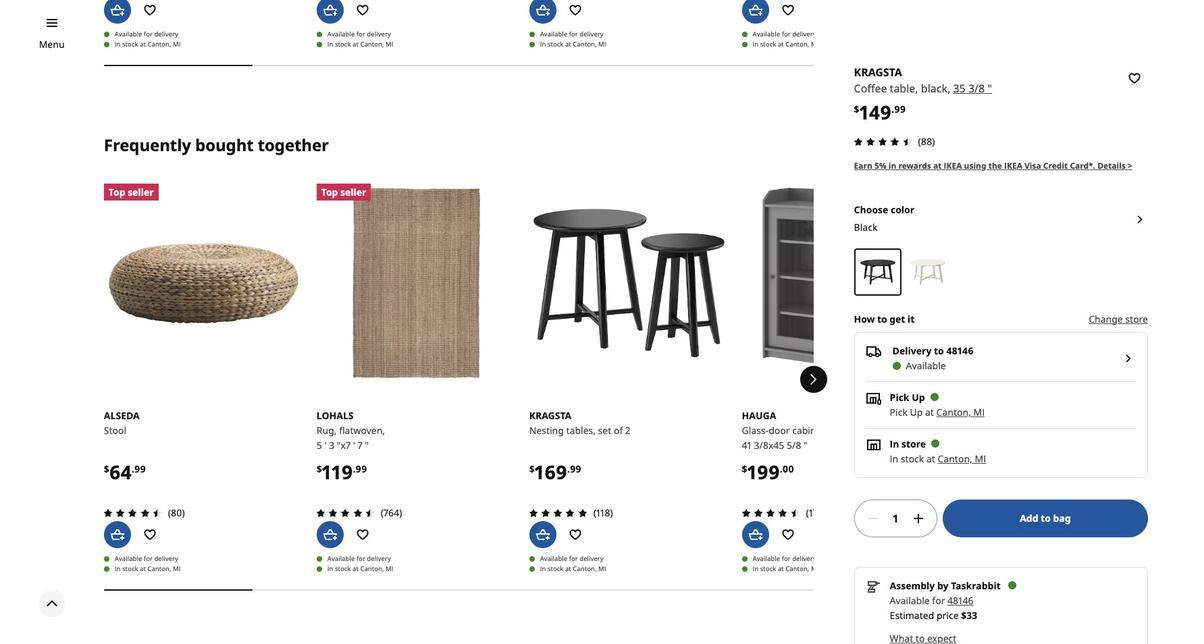 Task type: vqa. For each thing, say whether or not it's contained in the screenshot.
7 at the bottom left of page
yes



Task type: locate. For each thing, give the bounding box(es) containing it.
0 horizontal spatial seller
[[128, 186, 154, 199]]

0 vertical spatial kragsta
[[854, 65, 902, 80]]

stool
[[104, 424, 126, 437]]

to right the delivery
[[934, 344, 944, 357]]

scrollbar
[[104, 55, 813, 75], [104, 580, 813, 600]]

frequently bought together
[[104, 133, 329, 156]]

0 vertical spatial 48146
[[946, 344, 974, 357]]

2 top from the left
[[321, 186, 338, 199]]

pick
[[890, 391, 909, 404], [890, 406, 908, 418]]

ikea right the
[[1004, 160, 1022, 171]]

2 ikea from the left
[[1004, 160, 1022, 171]]

0 vertical spatial scrollbar
[[104, 55, 813, 75]]

99 for 169
[[570, 463, 581, 475]]

available
[[115, 30, 142, 39], [327, 30, 355, 39], [540, 30, 567, 39], [753, 30, 780, 39], [906, 359, 946, 372], [115, 555, 142, 563], [327, 555, 355, 563], [540, 555, 567, 563], [753, 555, 780, 563], [890, 594, 930, 607]]

00
[[783, 463, 794, 475]]

1 vertical spatial pick
[[890, 406, 908, 418]]

0 horizontal spatial top seller link
[[104, 184, 303, 383]]

add
[[1020, 512, 1038, 524]]

add to bag button
[[943, 499, 1148, 537]]

seller for 119
[[340, 186, 366, 199]]

up for pick up at canton, mi
[[910, 406, 923, 418]]

seller for 64
[[128, 186, 154, 199]]

1 horizontal spatial store
[[1125, 312, 1148, 325]]

$ inside $ 64 . 99
[[104, 463, 109, 475]]

top
[[109, 186, 125, 199], [321, 186, 338, 199]]

. inside the $ 149 . 99
[[892, 103, 894, 116]]

0 horizontal spatial to
[[877, 312, 887, 325]]

" inside hauga glass-door cabinet, 41 3/8x45 5/8 "
[[804, 439, 808, 452]]

1 horizontal spatial '
[[353, 439, 355, 452]]

99 inside the $ 149 . 99
[[894, 103, 906, 116]]

kragsta inside the kragsta nesting tables, set of 2
[[529, 409, 571, 422]]

1 vertical spatial store
[[902, 437, 926, 450]]

top down frequently
[[109, 186, 125, 199]]

48146 up $33
[[948, 594, 973, 607]]

0 horizontal spatial top
[[109, 186, 125, 199]]

$ down stool
[[104, 463, 109, 475]]

to left bag
[[1041, 512, 1051, 524]]

48146
[[946, 344, 974, 357], [948, 594, 973, 607]]

(88) button
[[850, 133, 935, 150]]

$ down 41
[[742, 463, 747, 475]]

kragsta inside the kragsta coffee table, black, 35 3/8 "
[[854, 65, 902, 80]]

ikea left 'using' in the right top of the page
[[944, 160, 962, 171]]

store for change store
[[1125, 312, 1148, 325]]

. inside the "$ 169 . 99"
[[567, 463, 570, 475]]

$ for 64
[[104, 463, 109, 475]]

. inside $ 119 . 99
[[353, 463, 356, 475]]

of
[[614, 424, 623, 437]]

3/8x45
[[754, 439, 784, 452]]

'
[[324, 439, 327, 452], [353, 439, 355, 452]]

1 horizontal spatial kragsta
[[854, 65, 902, 80]]

0 vertical spatial up
[[912, 391, 925, 404]]

card*.
[[1070, 160, 1095, 171]]

0 vertical spatial pick
[[890, 391, 909, 404]]

1 vertical spatial scrollbar
[[104, 580, 813, 600]]

$ for 169
[[529, 463, 535, 475]]

. for 199
[[780, 463, 783, 475]]

choose color black
[[854, 203, 914, 233]]

' right 5
[[324, 439, 327, 452]]

" right '5/8'
[[804, 439, 808, 452]]

$ down nesting
[[529, 463, 535, 475]]

in
[[115, 40, 121, 49], [327, 40, 333, 49], [540, 40, 546, 49], [753, 40, 759, 49], [890, 437, 899, 450], [890, 452, 898, 465], [115, 565, 121, 574], [327, 565, 333, 574], [540, 565, 546, 574], [753, 565, 759, 574]]

0 horizontal spatial top seller
[[109, 186, 154, 199]]

kragsta up nesting
[[529, 409, 571, 422]]

.
[[892, 103, 894, 116], [132, 463, 134, 475], [353, 463, 356, 475], [567, 463, 570, 475], [780, 463, 783, 475]]

$
[[854, 103, 859, 116], [104, 463, 109, 475], [317, 463, 322, 475], [529, 463, 535, 475], [742, 463, 747, 475]]

canton,
[[148, 40, 171, 49], [360, 40, 384, 49], [573, 40, 597, 49], [786, 40, 809, 49], [936, 406, 971, 418], [938, 452, 972, 465], [148, 565, 171, 574], [360, 565, 384, 574], [573, 565, 597, 574], [786, 565, 809, 574]]

2 vertical spatial to
[[1041, 512, 1051, 524]]

. inside $ 64 . 99
[[132, 463, 134, 475]]

review: 4.8 out of 5 stars. total reviews: 118 image
[[525, 505, 591, 522]]

review: 4.6 out of 5 stars. total reviews: 171 image
[[738, 505, 803, 522]]

. inside $ 199 . 00
[[780, 463, 783, 475]]

2
[[625, 424, 630, 437]]

' left 7
[[353, 439, 355, 452]]

hauga
[[742, 409, 776, 422]]

$ inside $ 199 . 00
[[742, 463, 747, 475]]

kragsta up coffee
[[854, 65, 902, 80]]

99 down table,
[[894, 103, 906, 116]]

available inside available for 48146 estimated price $33
[[890, 594, 930, 607]]

store inside button
[[1125, 312, 1148, 325]]

99 right the 64
[[134, 463, 146, 475]]

. for 119
[[353, 463, 356, 475]]

1 horizontal spatial "
[[804, 439, 808, 452]]

2 top seller link from the left
[[317, 184, 516, 383]]

$ inside $ 119 . 99
[[317, 463, 322, 475]]

in stock at canton, mi
[[115, 40, 181, 49], [327, 40, 393, 49], [540, 40, 606, 49], [753, 40, 819, 49], [890, 452, 986, 465], [115, 565, 181, 574], [327, 565, 393, 574], [540, 565, 606, 574], [753, 565, 819, 574]]

99 right 169
[[570, 463, 581, 475]]

48146 inside available for 48146 estimated price $33
[[948, 594, 973, 607]]

1 top seller from the left
[[109, 186, 154, 199]]

top seller link for 119
[[317, 184, 516, 383]]

canton, mi button for pick up at
[[936, 406, 985, 418]]

coffee
[[854, 81, 887, 96]]

1 horizontal spatial top seller link
[[317, 184, 516, 383]]

1 top from the left
[[109, 186, 125, 199]]

" inside the kragsta coffee table, black, 35 3/8 "
[[988, 81, 992, 96]]

2 top seller from the left
[[321, 186, 366, 199]]

kragsta coffee table, black, 35 3/8 "
[[854, 65, 992, 96]]

canton, mi button down "pick up at canton, mi"
[[938, 452, 986, 465]]

0 horizontal spatial kragsta
[[529, 409, 571, 422]]

2 horizontal spatial to
[[1041, 512, 1051, 524]]

to inside button
[[1041, 512, 1051, 524]]

available for delivery
[[115, 30, 178, 39], [327, 30, 391, 39], [540, 30, 604, 39], [753, 30, 816, 39], [115, 555, 178, 563], [327, 555, 391, 563], [540, 555, 604, 563], [753, 555, 816, 563]]

0 horizontal spatial store
[[902, 437, 926, 450]]

1 seller from the left
[[128, 186, 154, 199]]

to
[[877, 312, 887, 325], [934, 344, 944, 357], [1041, 512, 1051, 524]]

mi
[[173, 40, 181, 49], [386, 40, 393, 49], [598, 40, 606, 49], [811, 40, 819, 49], [973, 406, 985, 418], [975, 452, 986, 465], [173, 565, 181, 574], [386, 565, 393, 574], [598, 565, 606, 574], [811, 565, 819, 574]]

1 vertical spatial kragsta
[[529, 409, 571, 422]]

to left get
[[877, 312, 887, 325]]

up
[[912, 391, 925, 404], [910, 406, 923, 418]]

1 pick from the top
[[890, 391, 909, 404]]

99 inside the "$ 169 . 99"
[[570, 463, 581, 475]]

kragsta nesting tables, set of 2
[[529, 409, 630, 437]]

credit
[[1043, 160, 1068, 171]]

$ inside the "$ 169 . 99"
[[529, 463, 535, 475]]

black
[[854, 221, 877, 233]]

(764)
[[381, 507, 402, 520]]

1 top seller link from the left
[[104, 184, 303, 383]]

2 seller from the left
[[340, 186, 366, 199]]

up up "pick up at canton, mi"
[[912, 391, 925, 404]]

to for add
[[1041, 512, 1051, 524]]

0 vertical spatial canton, mi button
[[936, 406, 985, 418]]

1 vertical spatial up
[[910, 406, 923, 418]]

1 horizontal spatial to
[[934, 344, 944, 357]]

1 horizontal spatial ikea
[[1004, 160, 1022, 171]]

review: 4.7 out of 5 stars. total reviews: 80 image
[[100, 505, 165, 522]]

earn 5% in rewards at ikea using the ikea visa credit card*. details > button
[[854, 160, 1132, 172]]

0 horizontal spatial '
[[324, 439, 327, 452]]

0 vertical spatial store
[[1125, 312, 1148, 325]]

canton, mi button up "in stock at canton, mi" group
[[936, 406, 985, 418]]

top seller link
[[104, 184, 303, 383], [317, 184, 516, 383]]

99 down 7
[[356, 463, 367, 475]]

lohals
[[317, 409, 354, 422]]

0 horizontal spatial "
[[365, 439, 369, 452]]

0 horizontal spatial ikea
[[944, 160, 962, 171]]

>
[[1128, 160, 1132, 171]]

. for 169
[[567, 463, 570, 475]]

rug,
[[317, 424, 337, 437]]

canton, mi button
[[936, 406, 985, 418], [938, 452, 986, 465]]

available for 48146 estimated price $33
[[890, 594, 977, 622]]

to for delivery
[[934, 344, 944, 357]]

169
[[535, 459, 567, 485]]

$ down coffee
[[854, 103, 859, 116]]

top down 'together'
[[321, 186, 338, 199]]

top for 119
[[321, 186, 338, 199]]

delivery
[[154, 30, 178, 39], [367, 30, 391, 39], [580, 30, 604, 39], [792, 30, 816, 39], [154, 555, 178, 563], [367, 555, 391, 563], [580, 555, 604, 563], [792, 555, 816, 563]]

99 for 119
[[356, 463, 367, 475]]

1 horizontal spatial seller
[[340, 186, 366, 199]]

hauga glass-door cabinet, gray, 41 3/8x45 5/8 " image
[[742, 184, 941, 383]]

it
[[908, 312, 914, 325]]

2 ' from the left
[[353, 439, 355, 452]]

2 scrollbar from the top
[[104, 580, 813, 600]]

99 inside $ 119 . 99
[[356, 463, 367, 475]]

store
[[1125, 312, 1148, 325], [902, 437, 926, 450]]

at
[[140, 40, 146, 49], [353, 40, 359, 49], [565, 40, 571, 49], [778, 40, 784, 49], [933, 160, 942, 171], [925, 406, 934, 418], [926, 452, 935, 465], [140, 565, 146, 574], [353, 565, 359, 574], [565, 565, 571, 574], [778, 565, 784, 574]]

seller
[[128, 186, 154, 199], [340, 186, 366, 199]]

1 vertical spatial canton, mi button
[[938, 452, 986, 465]]

" right 3/8
[[988, 81, 992, 96]]

$ 119 . 99
[[317, 459, 367, 485]]

1 horizontal spatial top seller
[[321, 186, 366, 199]]

149
[[859, 99, 892, 125]]

choose
[[854, 203, 888, 216]]

1 vertical spatial 48146
[[948, 594, 973, 607]]

bought
[[195, 133, 254, 156]]

pick down pick up at the right of the page
[[890, 406, 908, 418]]

48146 right the delivery
[[946, 344, 974, 357]]

pick up "pick up at canton, mi"
[[890, 391, 909, 404]]

ikea
[[944, 160, 962, 171], [1004, 160, 1022, 171]]

up down pick up at the right of the page
[[910, 406, 923, 418]]

in stock at canton, mi group
[[890, 452, 986, 465]]

review: 4.3 out of 5 stars. total reviews: 88 image
[[850, 134, 915, 150]]

store right change
[[1125, 312, 1148, 325]]

table,
[[890, 81, 918, 96]]

99 inside $ 64 . 99
[[134, 463, 146, 475]]

by
[[937, 579, 948, 592]]

taskrabbit
[[951, 579, 1001, 592]]

1 horizontal spatial top
[[321, 186, 338, 199]]

" right 7
[[365, 439, 369, 452]]

0 vertical spatial to
[[877, 312, 887, 325]]

2 horizontal spatial "
[[988, 81, 992, 96]]

delivery
[[892, 344, 931, 357]]

door
[[769, 424, 790, 437]]

store for in store
[[902, 437, 926, 450]]

2 pick from the top
[[890, 406, 908, 418]]

(88)
[[918, 135, 935, 148]]

top seller
[[109, 186, 154, 199], [321, 186, 366, 199]]

estimated
[[890, 609, 934, 622]]

1 vertical spatial to
[[934, 344, 944, 357]]

"
[[988, 81, 992, 96], [365, 439, 369, 452], [804, 439, 808, 452]]

$ down 5
[[317, 463, 322, 475]]

store up "in stock at canton, mi" group
[[902, 437, 926, 450]]

stock
[[122, 40, 138, 49], [335, 40, 351, 49], [548, 40, 564, 49], [760, 40, 776, 49], [901, 452, 924, 465], [122, 565, 138, 574], [335, 565, 351, 574], [548, 565, 564, 574], [760, 565, 776, 574]]



Task type: describe. For each thing, give the bounding box(es) containing it.
assembly by taskrabbit
[[890, 579, 1001, 592]]

rewards
[[898, 160, 931, 171]]

in
[[889, 160, 896, 171]]

5/8
[[787, 439, 801, 452]]

top for 64
[[109, 186, 125, 199]]

pick up at canton, mi group
[[890, 406, 985, 418]]

assembly
[[890, 579, 935, 592]]

menu button
[[39, 37, 65, 52]]

together
[[258, 133, 329, 156]]

alseda
[[104, 409, 140, 422]]

$ 64 . 99
[[104, 459, 146, 485]]

earn 5% in rewards at ikea using the ikea visa credit card*. details >
[[854, 160, 1132, 171]]

(80)
[[168, 507, 185, 520]]

review: 4.7 out of 5 stars. total reviews: 764 image
[[313, 505, 378, 522]]

bag
[[1053, 512, 1071, 524]]

top seller for 119
[[321, 186, 366, 199]]

change store
[[1089, 312, 1148, 325]]

. for 64
[[132, 463, 134, 475]]

$33
[[961, 609, 977, 622]]

" inside lohals rug, flatwoven, 5 ' 3 "x7 ' 7 "
[[365, 439, 369, 452]]

to for how
[[877, 312, 887, 325]]

top seller for 64
[[109, 186, 154, 199]]

35
[[953, 81, 966, 96]]

at inside earn 5% in rewards at ikea using the ikea visa credit card*. details > button
[[933, 160, 942, 171]]

right image
[[1120, 350, 1137, 366]]

delivery to 48146
[[892, 344, 974, 357]]

in store
[[890, 437, 926, 450]]

119
[[322, 459, 353, 485]]

kragsta coffee table, black, 35 3/8 " image
[[859, 254, 896, 290]]

"x7
[[337, 439, 351, 452]]

kragsta for nesting
[[529, 409, 571, 422]]

64
[[109, 459, 132, 485]]

change store button
[[1089, 312, 1148, 327]]

1 scrollbar from the top
[[104, 55, 813, 75]]

change
[[1089, 312, 1123, 325]]

color
[[891, 203, 914, 216]]

7
[[358, 439, 362, 452]]

canton, mi button for in stock at
[[938, 452, 986, 465]]

black,
[[921, 81, 950, 96]]

up for pick up
[[912, 391, 925, 404]]

kragsta coffee table, white, 35 3/8 " image
[[909, 254, 946, 290]]

$ inside the $ 149 . 99
[[854, 103, 859, 116]]

alseda stool
[[104, 409, 140, 437]]

lohals rug, flatwoven, 5 ' 3 "x7 ' 7 "
[[317, 409, 385, 452]]

visa
[[1024, 160, 1041, 171]]

3
[[329, 439, 334, 452]]

$ 199 . 00
[[742, 459, 794, 485]]

$ 149 . 99
[[854, 99, 906, 125]]

3/8
[[968, 81, 985, 96]]

cabinet,
[[792, 424, 827, 437]]

pick for pick up
[[890, 391, 909, 404]]

for inside available for 48146 estimated price $33
[[932, 594, 945, 607]]

lohals rug, flatwoven, natural, 5 ' 3 "x7 ' 7 " image
[[317, 184, 516, 383]]

hauga glass-door cabinet, 41 3/8x45 5/8 "
[[742, 409, 827, 452]]

48146 for available for 48146 estimated price $33
[[948, 594, 973, 607]]

using
[[964, 160, 986, 171]]

pick up
[[890, 391, 925, 404]]

pick for pick up at canton, mi
[[890, 406, 908, 418]]

top seller link for 64
[[104, 184, 303, 383]]

(118)
[[593, 507, 613, 520]]

48146 for delivery to 48146
[[946, 344, 974, 357]]

how
[[854, 312, 875, 325]]

$ 169 . 99
[[529, 459, 581, 485]]

41
[[742, 439, 751, 452]]

price
[[937, 609, 959, 622]]

99 for 64
[[134, 463, 146, 475]]

5
[[317, 439, 322, 452]]

199
[[747, 459, 780, 485]]

48146 button
[[948, 594, 973, 607]]

35 3/8 " button
[[953, 80, 992, 97]]

frequently
[[104, 133, 191, 156]]

1 ikea from the left
[[944, 160, 962, 171]]

nesting
[[529, 424, 564, 437]]

details
[[1097, 160, 1126, 171]]

(171)
[[806, 507, 825, 520]]

glass-
[[742, 424, 769, 437]]

how to get it
[[854, 312, 914, 325]]

5%
[[875, 160, 886, 171]]

$ for 199
[[742, 463, 747, 475]]

kragsta nesting tables, set of 2, black image
[[529, 184, 728, 383]]

get
[[890, 312, 905, 325]]

1 ' from the left
[[324, 439, 327, 452]]

menu
[[39, 38, 65, 51]]

set
[[598, 424, 611, 437]]

$ for 119
[[317, 463, 322, 475]]

Quantity input value text field
[[886, 499, 905, 537]]

the
[[988, 160, 1002, 171]]

tables,
[[566, 424, 596, 437]]

earn
[[854, 160, 872, 171]]

flatwoven,
[[339, 424, 385, 437]]

kragsta for coffee
[[854, 65, 902, 80]]

add to bag
[[1020, 512, 1071, 524]]

pick up at canton, mi
[[890, 406, 985, 418]]

alseda stool, banana fiber image
[[104, 184, 303, 383]]



